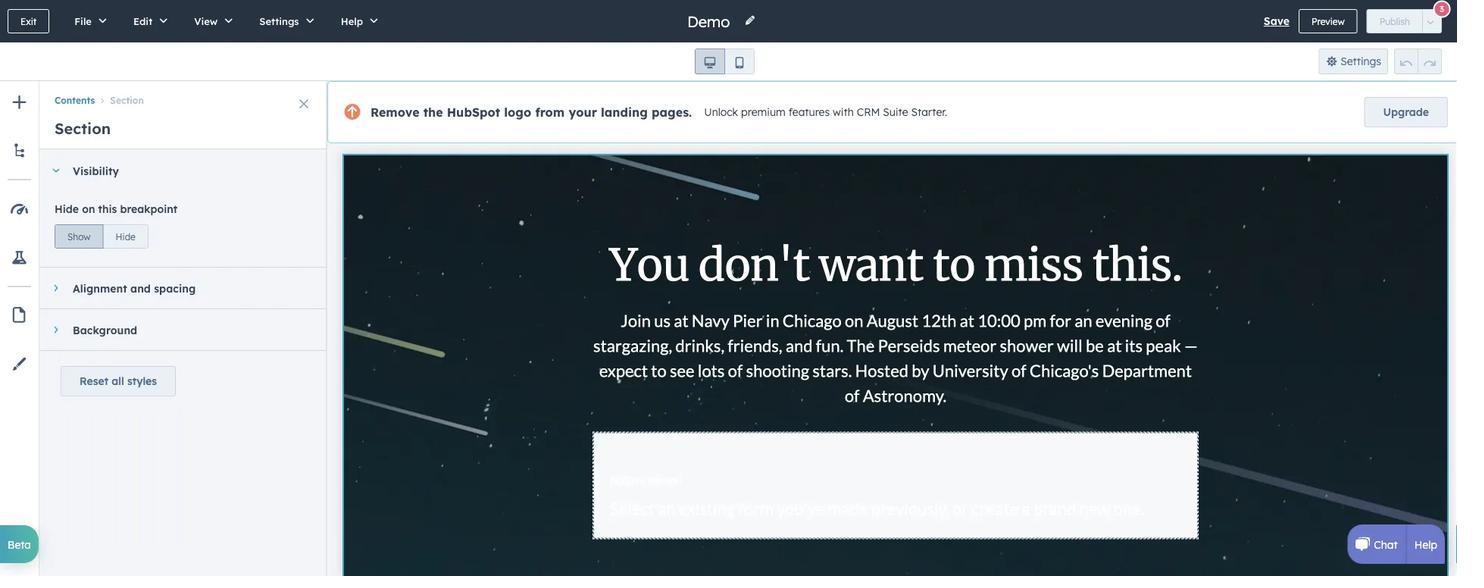 Task type: describe. For each thing, give the bounding box(es) containing it.
spacing
[[154, 281, 196, 295]]

file button
[[59, 0, 117, 42]]

features
[[789, 106, 830, 119]]

alignment and spacing button
[[39, 268, 312, 309]]

beta button
[[0, 525, 39, 563]]

reset all styles button
[[61, 366, 176, 396]]

logo
[[504, 105, 532, 120]]

the
[[423, 105, 443, 120]]

landing
[[601, 105, 648, 120]]

show button
[[55, 224, 103, 249]]

suite
[[883, 106, 909, 119]]

crm
[[857, 106, 880, 119]]

group containing show
[[55, 221, 148, 249]]

hide for hide on this breakpoint
[[55, 202, 79, 216]]

visibility
[[73, 164, 119, 177]]

caret image for alignment and spacing
[[54, 284, 58, 293]]

breakpoint
[[120, 202, 178, 216]]

edit
[[133, 15, 153, 27]]

view
[[194, 15, 218, 27]]

on
[[82, 202, 95, 216]]

close image
[[299, 99, 309, 108]]

all
[[112, 374, 124, 388]]

beta
[[8, 538, 31, 551]]

save button
[[1264, 12, 1290, 30]]

background
[[73, 323, 137, 336]]

chat
[[1375, 538, 1398, 551]]

with
[[833, 106, 854, 119]]

preview button
[[1299, 9, 1358, 33]]

upgrade link
[[1365, 97, 1449, 127]]

show
[[67, 231, 91, 242]]

1 horizontal spatial settings
[[1341, 55, 1382, 68]]

from
[[535, 105, 565, 120]]

section button
[[95, 95, 144, 106]]

your
[[569, 105, 597, 120]]

navigation containing contents
[[39, 81, 327, 108]]

3
[[1440, 4, 1445, 14]]

hubspot
[[447, 105, 500, 120]]

starter.
[[912, 106, 948, 119]]

background button
[[39, 309, 312, 350]]

section inside navigation
[[110, 95, 144, 106]]

and
[[130, 281, 151, 295]]

publish group
[[1367, 9, 1443, 33]]

edit button
[[117, 0, 178, 42]]



Task type: locate. For each thing, give the bounding box(es) containing it.
hide button
[[103, 224, 148, 249]]

unlock
[[704, 106, 738, 119]]

caret image up caret icon
[[54, 284, 58, 293]]

group
[[695, 49, 755, 74], [1395, 49, 1443, 74], [55, 221, 148, 249]]

visibility button
[[39, 150, 312, 191]]

0 vertical spatial settings button
[[244, 0, 325, 42]]

1 vertical spatial settings button
[[1319, 49, 1389, 74]]

0 vertical spatial settings
[[259, 15, 299, 27]]

None field
[[686, 11, 735, 31]]

file
[[74, 15, 92, 27]]

reset all styles
[[80, 374, 157, 388]]

hide
[[55, 202, 79, 216], [116, 231, 136, 242]]

help
[[341, 15, 363, 27], [1415, 538, 1438, 551]]

this
[[98, 202, 117, 216]]

0 vertical spatial caret image
[[52, 169, 61, 172]]

settings button
[[244, 0, 325, 42], [1319, 49, 1389, 74]]

settings down preview
[[1341, 55, 1382, 68]]

contents button
[[55, 95, 95, 106]]

group up the unlock
[[695, 49, 755, 74]]

hide on this breakpoint
[[55, 202, 178, 216]]

hide down hide on this breakpoint
[[116, 231, 136, 242]]

styles
[[127, 374, 157, 388]]

navigation
[[39, 81, 327, 108]]

exit
[[20, 16, 37, 27]]

hide for hide
[[116, 231, 136, 242]]

0 horizontal spatial settings
[[259, 15, 299, 27]]

1 vertical spatial settings
[[1341, 55, 1382, 68]]

hide inside button
[[116, 231, 136, 242]]

section
[[110, 95, 144, 106], [55, 119, 111, 138]]

save
[[1264, 14, 1290, 28]]

0 vertical spatial hide
[[55, 202, 79, 216]]

settings
[[259, 15, 299, 27], [1341, 55, 1382, 68]]

pages.
[[652, 105, 692, 120]]

0 vertical spatial help
[[341, 15, 363, 27]]

help inside help button
[[341, 15, 363, 27]]

section down contents button in the top of the page
[[55, 119, 111, 138]]

group down publish group on the top right of the page
[[1395, 49, 1443, 74]]

0 horizontal spatial settings button
[[244, 0, 325, 42]]

caret image inside visibility dropdown button
[[52, 169, 61, 172]]

1 horizontal spatial group
[[695, 49, 755, 74]]

reset
[[80, 374, 108, 388]]

unlock premium features with crm suite starter.
[[704, 106, 948, 119]]

caret image inside alignment and spacing dropdown button
[[54, 284, 58, 293]]

publish
[[1380, 16, 1411, 27]]

exit link
[[8, 9, 49, 33]]

settings right 'view' button at the left of page
[[259, 15, 299, 27]]

upgrade
[[1384, 105, 1430, 119]]

alignment
[[73, 281, 127, 295]]

1 vertical spatial caret image
[[54, 284, 58, 293]]

caret image
[[52, 169, 61, 172], [54, 284, 58, 293]]

1 horizontal spatial settings button
[[1319, 49, 1389, 74]]

contents
[[55, 95, 95, 106]]

caret image
[[54, 325, 58, 334]]

caret image for visibility
[[52, 169, 61, 172]]

1 horizontal spatial help
[[1415, 538, 1438, 551]]

remove
[[371, 105, 420, 120]]

publish button
[[1367, 9, 1424, 33]]

alignment and spacing
[[73, 281, 196, 295]]

remove the hubspot logo from your landing pages.
[[371, 105, 692, 120]]

1 vertical spatial section
[[55, 119, 111, 138]]

1 vertical spatial hide
[[116, 231, 136, 242]]

preview
[[1312, 16, 1345, 27]]

1 horizontal spatial hide
[[116, 231, 136, 242]]

0 vertical spatial section
[[110, 95, 144, 106]]

group down "this"
[[55, 221, 148, 249]]

premium
[[741, 106, 786, 119]]

help button
[[325, 0, 389, 42]]

0 horizontal spatial hide
[[55, 202, 79, 216]]

2 horizontal spatial group
[[1395, 49, 1443, 74]]

section right contents button in the top of the page
[[110, 95, 144, 106]]

0 horizontal spatial help
[[341, 15, 363, 27]]

1 vertical spatial help
[[1415, 538, 1438, 551]]

0 horizontal spatial group
[[55, 221, 148, 249]]

caret image left visibility
[[52, 169, 61, 172]]

hide left on
[[55, 202, 79, 216]]

view button
[[178, 0, 244, 42]]



Task type: vqa. For each thing, say whether or not it's contained in the screenshot.
the 'only'
no



